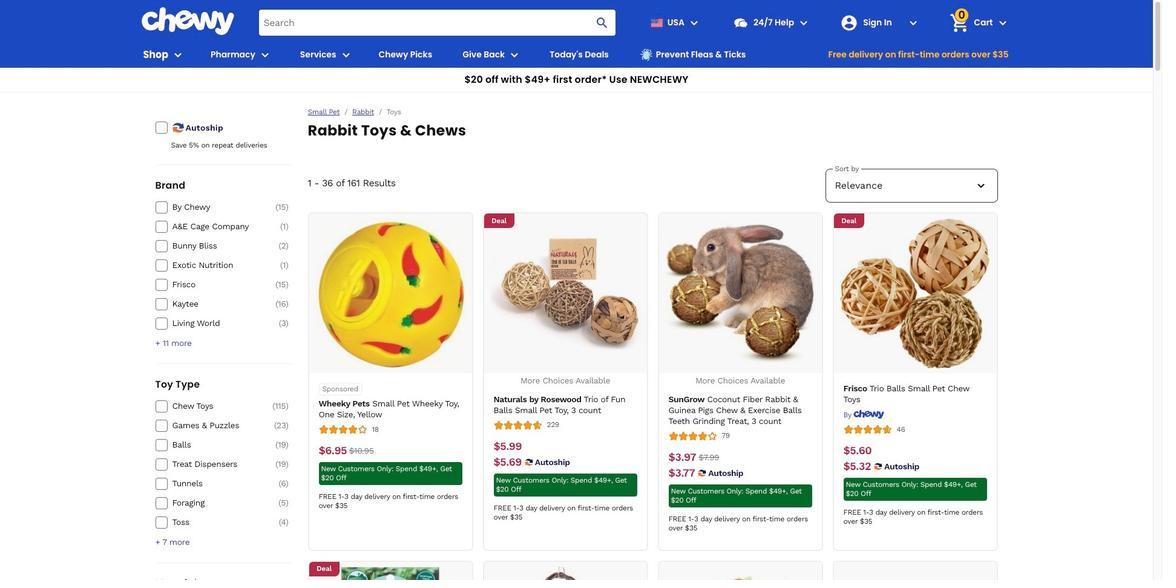 Task type: locate. For each thing, give the bounding box(es) containing it.
pharmacy menu image
[[258, 48, 272, 62]]

menu image
[[339, 48, 353, 62]]

items image
[[949, 12, 970, 34]]

site banner
[[0, 0, 1153, 93]]

None text field
[[494, 440, 522, 453], [349, 444, 374, 458], [844, 444, 872, 458], [669, 451, 696, 464], [699, 451, 719, 464], [494, 456, 522, 469], [844, 460, 871, 473], [669, 466, 695, 480], [494, 440, 522, 453], [349, 444, 374, 458], [844, 444, 872, 458], [669, 451, 696, 464], [699, 451, 719, 464], [494, 456, 522, 469], [844, 460, 871, 473], [669, 466, 695, 480]]

sungrow bunny chew small pet toy image
[[490, 567, 640, 581]]

chewy support image
[[733, 15, 749, 31]]

Product search field
[[259, 10, 616, 36]]

menu image
[[171, 48, 185, 62]]

Search text field
[[259, 10, 616, 36]]

help menu image
[[797, 15, 811, 30]]

chewy home image
[[141, 7, 235, 35]]

cart menu image
[[995, 15, 1010, 30]]

None text field
[[319, 444, 347, 458]]



Task type: vqa. For each thing, say whether or not it's contained in the screenshot.
the leftmost pills & chewables link
no



Task type: describe. For each thing, give the bounding box(es) containing it.
change region menu image
[[687, 15, 702, 30]]

frisco trio balls small pet chew toys image
[[840, 219, 990, 369]]

kaytee chew & treat toy assortment for rabbits, toys vary, 5 count image
[[665, 567, 815, 581]]

sungrow coconut fiber rabbit & guinea pigs chew & exercise balls teeth grinding treat, 3 count image
[[665, 219, 815, 369]]

account menu image
[[906, 15, 921, 30]]

submit search image
[[595, 15, 610, 30]]

naturals by rosewood trio of fun balls small pet toy, 3 count image
[[490, 219, 640, 369]]

wheeky pets small pet wheeky toy, one size, yellow image
[[315, 219, 466, 369]]

oxbow enriched life timbells small animal chew toy, 2 count image
[[315, 567, 466, 581]]

chewy image
[[854, 410, 885, 420]]

give back menu image
[[507, 48, 522, 62]]



